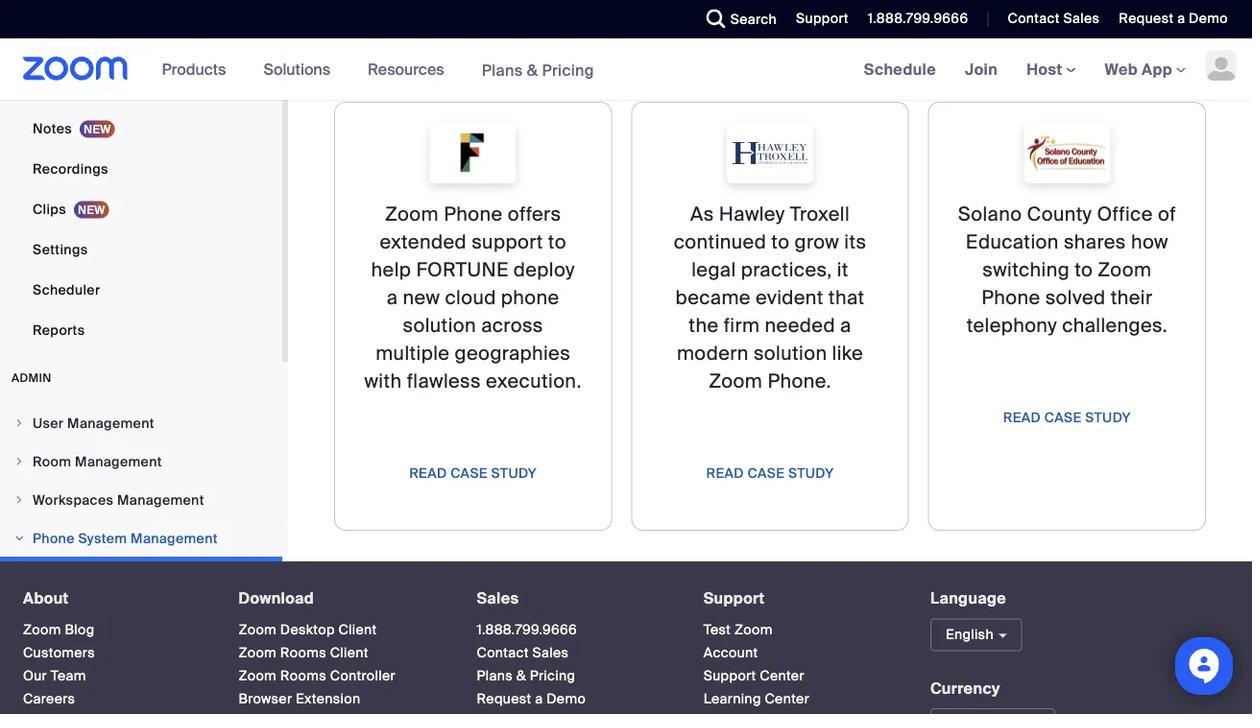 Task type: vqa. For each thing, say whether or not it's contained in the screenshot.


Task type: locate. For each thing, give the bounding box(es) containing it.
the
[[689, 314, 719, 338]]

0 horizontal spatial read
[[409, 464, 447, 482]]

read case study button
[[1003, 402, 1131, 433], [409, 458, 537, 489], [706, 458, 834, 489]]

request down 1.888.799.9666 link
[[477, 691, 532, 708]]

pricing down 1.888.799.9666 link
[[530, 667, 575, 685]]

read case study for challenges.
[[1003, 409, 1131, 426]]

offers
[[508, 202, 561, 227]]

calls
[[504, 6, 534, 24]]

1 vertical spatial rooms
[[280, 667, 326, 685]]

center down support center "link"
[[765, 691, 810, 708]]

read
[[1003, 409, 1041, 426], [409, 464, 447, 482], [706, 464, 744, 482]]

client
[[339, 621, 377, 639], [330, 644, 368, 662]]

management inside user management "menu item"
[[67, 414, 154, 432]]

phone up support
[[444, 202, 503, 227]]

case
[[1045, 409, 1082, 426], [451, 464, 488, 482], [748, 464, 785, 482]]

phone system management
[[33, 530, 218, 547]]

management inside phone system management menu item
[[131, 530, 218, 547]]

2 vertical spatial support
[[704, 667, 756, 685]]

0 vertical spatial rooms
[[280, 644, 326, 662]]

0 vertical spatial sales
[[1064, 10, 1100, 27]]

phone down system
[[92, 567, 133, 585]]

zoom rooms client link
[[239, 644, 368, 662]]

management for user management
[[67, 414, 154, 432]]

1 horizontal spatial request
[[1119, 10, 1174, 27]]

became
[[676, 286, 751, 310]]

host
[[1027, 59, 1066, 79]]

phone
[[501, 286, 559, 310]]

user
[[33, 414, 64, 432]]

2 horizontal spatial sales
[[1064, 10, 1100, 27]]

to inside as hawley troxell continued to grow its legal practices, it became evident that the firm needed a modern solution like zoom phone.
[[771, 230, 790, 254]]

zoom
[[385, 202, 439, 227], [1098, 258, 1152, 282], [709, 369, 763, 394], [50, 567, 88, 585], [23, 621, 61, 639], [239, 621, 277, 639], [735, 621, 773, 639], [239, 644, 277, 662], [239, 667, 277, 685]]

schedule
[[864, 59, 936, 79]]

request a demo
[[1119, 10, 1228, 27]]

read case study for firm
[[706, 464, 834, 482]]

& for plans
[[527, 60, 538, 80]]

& right make on the left top
[[439, 6, 449, 24]]

1.888.799.9666 down 'sales' link
[[477, 621, 577, 639]]

1.888.799.9666 for 1.888.799.9666 contact sales plans & pricing request a demo
[[477, 621, 577, 639]]

sales inside 1.888.799.9666 contact sales plans & pricing request a demo
[[532, 644, 569, 662]]

2 horizontal spatial case
[[1045, 409, 1082, 426]]

1.888.799.9666
[[868, 10, 968, 27], [477, 621, 577, 639]]

banner
[[0, 38, 1252, 101]]

sales up host dropdown button at the top of page
[[1064, 10, 1100, 27]]

schedule link
[[850, 38, 951, 100]]

read case study for across
[[409, 464, 537, 482]]

web app
[[1105, 59, 1172, 79]]

contact
[[1008, 10, 1060, 27], [477, 644, 529, 662]]

management inside workspaces management menu item
[[117, 491, 204, 509]]

1 horizontal spatial sales
[[532, 644, 569, 662]]

a down that
[[840, 314, 851, 338]]

request
[[1119, 10, 1174, 27], [477, 691, 532, 708]]

zoom inside solano county office of education shares how switching to zoom phone solved their telephony challenges.
[[1098, 258, 1152, 282]]

challenges.
[[1062, 314, 1168, 338]]

to up solved
[[1075, 258, 1093, 282]]

scheduler link
[[0, 271, 282, 309]]

1 vertical spatial contact
[[477, 644, 529, 662]]

extended
[[380, 230, 467, 254]]

0 horizontal spatial multiple
[[376, 341, 450, 366]]

management
[[67, 414, 154, 432], [75, 453, 162, 471], [117, 491, 204, 509], [131, 530, 218, 547]]

2 horizontal spatial read case study button
[[1003, 402, 1131, 433]]

rooms down zoom rooms client "link"
[[280, 667, 326, 685]]

phone up telephony
[[982, 286, 1041, 310]]

center up learning center link
[[760, 667, 805, 685]]

& down calls
[[527, 60, 538, 80]]

1 horizontal spatial 1.888.799.9666
[[868, 10, 968, 27]]

management up room management
[[67, 414, 154, 432]]

to up deploy
[[548, 230, 566, 254]]

contact down 1.888.799.9666 link
[[477, 644, 529, 662]]

english button
[[930, 619, 1022, 652]]

1 horizontal spatial case
[[748, 464, 785, 482]]

learning center link
[[704, 691, 810, 708]]

2 horizontal spatial read
[[1003, 409, 1041, 426]]

sales down 1.888.799.9666 link
[[532, 644, 569, 662]]

0 horizontal spatial contact
[[477, 644, 529, 662]]

0 vertical spatial request
[[1119, 10, 1174, 27]]

1.888.799.9666 contact sales plans & pricing request a demo
[[477, 621, 586, 708]]

extension
[[296, 691, 360, 708]]

& down 1.888.799.9666 link
[[516, 667, 526, 685]]

1 horizontal spatial multiple
[[572, 6, 625, 24]]

plans & pricing
[[482, 60, 594, 80]]

2 vertical spatial sales
[[532, 644, 569, 662]]

contact up host
[[1008, 10, 1060, 27]]

currency
[[930, 679, 1000, 699]]

management down room management menu item
[[117, 491, 204, 509]]

zoom blog link
[[23, 621, 95, 639]]

0 vertical spatial multiple
[[572, 6, 625, 24]]

1 vertical spatial support
[[704, 589, 765, 609]]

solution up phone. at right bottom
[[754, 341, 827, 366]]

management for room management
[[75, 453, 162, 471]]

0 horizontal spatial read case study
[[409, 464, 537, 482]]

reports
[[33, 321, 85, 339]]

study down execution.
[[491, 464, 537, 482]]

read for solano county office of education shares how switching to zoom phone solved their telephony challenges.
[[1003, 409, 1041, 426]]

1 vertical spatial solution
[[754, 341, 827, 366]]

resources button
[[368, 38, 453, 100]]

banner containing products
[[0, 38, 1252, 101]]

1 horizontal spatial study
[[788, 464, 834, 482]]

receive
[[452, 6, 500, 24]]

multiple right the from
[[572, 6, 625, 24]]

test
[[704, 621, 731, 639]]

to up 'practices,'
[[771, 230, 790, 254]]

1 horizontal spatial read
[[706, 464, 744, 482]]

1 vertical spatial &
[[527, 60, 538, 80]]

0 horizontal spatial 1.888.799.9666
[[477, 621, 577, 639]]

with
[[364, 369, 402, 394]]

right image up about link
[[13, 533, 25, 544]]

right image inside room management menu item
[[13, 456, 25, 468]]

read case study button for firm
[[706, 458, 834, 489]]

education
[[966, 230, 1059, 254]]

1 vertical spatial multiple
[[376, 341, 450, 366]]

&
[[439, 6, 449, 24], [527, 60, 538, 80], [516, 667, 526, 685]]

0 vertical spatial pricing
[[542, 60, 594, 80]]

0 vertical spatial &
[[439, 6, 449, 24]]

2 horizontal spatial study
[[1085, 409, 1131, 426]]

1 horizontal spatial contact
[[1008, 10, 1060, 27]]

a down 1.888.799.9666 link
[[535, 691, 543, 708]]

side navigation navigation
[[0, 0, 288, 676]]

solano
[[958, 202, 1022, 227]]

right image inside phone system management menu item
[[13, 533, 25, 544]]

scheduler
[[33, 281, 100, 299]]

multiple up with
[[376, 341, 450, 366]]

study down challenges.
[[1085, 409, 1131, 426]]

0 horizontal spatial study
[[491, 464, 537, 482]]

zoom phone offers extended support to help fortune deploy a new cloud phone solution across multiple geographies with flawless execution.
[[364, 202, 582, 394]]

0 vertical spatial contact
[[1008, 10, 1060, 27]]

solved
[[1045, 286, 1106, 310]]

to
[[548, 230, 566, 254], [771, 230, 790, 254], [1075, 258, 1093, 282]]

deploy
[[514, 258, 575, 282]]

resources
[[368, 59, 444, 79]]

right image left user at the left of page
[[13, 418, 25, 429]]

plans down 1.888.799.9666 link
[[477, 667, 513, 685]]

1 vertical spatial pricing
[[530, 667, 575, 685]]

1 vertical spatial request
[[477, 691, 532, 708]]

user management menu item
[[0, 405, 282, 442]]

4 right image from the top
[[13, 533, 25, 544]]

grow
[[795, 230, 839, 254]]

1 vertical spatial 1.888.799.9666
[[477, 621, 577, 639]]

new
[[403, 286, 440, 310]]

management up workspaces management
[[75, 453, 162, 471]]

1 horizontal spatial solution
[[754, 341, 827, 366]]

sales link
[[477, 589, 519, 609]]

right image inside workspaces management menu item
[[13, 495, 25, 506]]

3 right image from the top
[[13, 495, 25, 506]]

1.888.799.9666 link
[[477, 621, 577, 639]]

solution
[[403, 314, 476, 338], [754, 341, 827, 366]]

right image for user management
[[13, 418, 25, 429]]

phone inside solano county office of education shares how switching to zoom phone solved their telephony challenges.
[[982, 286, 1041, 310]]

1 right image from the top
[[13, 418, 25, 429]]

2 horizontal spatial read case study
[[1003, 409, 1131, 426]]

devices
[[94, 39, 147, 57]]

a down help
[[387, 286, 398, 310]]

1 rooms from the top
[[280, 644, 326, 662]]

english
[[946, 626, 994, 644]]

phone down the workspaces
[[33, 530, 75, 547]]

0 vertical spatial 1.888.799.9666
[[868, 10, 968, 27]]

troxell
[[790, 202, 850, 227]]

1 horizontal spatial read case study button
[[706, 458, 834, 489]]

sales up 1.888.799.9666 link
[[477, 589, 519, 609]]

plans inside 1.888.799.9666 contact sales plans & pricing request a demo
[[477, 667, 513, 685]]

product information navigation
[[148, 38, 609, 101]]

support right "search"
[[796, 10, 849, 27]]

0 vertical spatial plans
[[482, 60, 523, 80]]

app
[[1142, 59, 1172, 79]]

2 vertical spatial &
[[516, 667, 526, 685]]

1 vertical spatial sales
[[477, 589, 519, 609]]

0 vertical spatial center
[[760, 667, 805, 685]]

a up web app dropdown button at right top
[[1177, 10, 1185, 27]]

about link
[[23, 589, 69, 609]]

0 horizontal spatial case
[[451, 464, 488, 482]]

evident
[[756, 286, 824, 310]]

a inside 1.888.799.9666 contact sales plans & pricing request a demo
[[535, 691, 543, 708]]

personal menu menu
[[0, 0, 282, 351]]

read for zoom phone offers extended support to help fortune deploy a new cloud phone solution across multiple geographies with flawless execution.
[[409, 464, 447, 482]]

study down phone. at right bottom
[[788, 464, 834, 482]]

support down account
[[704, 667, 756, 685]]

study for zoom phone offers extended support to help fortune deploy a new cloud phone solution across multiple geographies with flawless execution.
[[491, 464, 537, 482]]

a
[[1177, 10, 1185, 27], [387, 286, 398, 310], [840, 314, 851, 338], [535, 691, 543, 708]]

management up zoom phone link
[[131, 530, 218, 547]]

right image
[[13, 418, 25, 429], [13, 456, 25, 468], [13, 495, 25, 506], [13, 533, 25, 544]]

multiple
[[572, 6, 625, 24], [376, 341, 450, 366]]

1 vertical spatial demo
[[547, 691, 586, 708]]

study
[[1085, 409, 1131, 426], [491, 464, 537, 482], [788, 464, 834, 482]]

1.888.799.9666 up the schedule
[[868, 10, 968, 27]]

whiteboards link
[[0, 69, 282, 108]]

1 horizontal spatial to
[[771, 230, 790, 254]]

read case study button for across
[[409, 458, 537, 489]]

0 horizontal spatial solution
[[403, 314, 476, 338]]

multiple inside the zoom phone offers extended support to help fortune deploy a new cloud phone solution across multiple geographies with flawless execution.
[[376, 341, 450, 366]]

clips
[[33, 200, 66, 218]]

0 horizontal spatial sales
[[477, 589, 519, 609]]

right image left room
[[13, 456, 25, 468]]

support up test zoom "link"
[[704, 589, 765, 609]]

case for firm
[[748, 464, 785, 482]]

plans down calls
[[482, 60, 523, 80]]

case for challenges.
[[1045, 409, 1082, 426]]

2 right image from the top
[[13, 456, 25, 468]]

0 horizontal spatial to
[[548, 230, 566, 254]]

1 horizontal spatial read case study
[[706, 464, 834, 482]]

join link
[[951, 38, 1012, 100]]

solution inside the zoom phone offers extended support to help fortune deploy a new cloud phone solution across multiple geographies with flawless execution.
[[403, 314, 476, 338]]

management inside room management menu item
[[75, 453, 162, 471]]

right image inside user management "menu item"
[[13, 418, 25, 429]]

room
[[33, 453, 71, 471]]

0 horizontal spatial read case study button
[[409, 458, 537, 489]]

solution down new
[[403, 314, 476, 338]]

pricing down the 'make & receive calls from multiple devices and/or apps'
[[542, 60, 594, 80]]

host button
[[1027, 59, 1076, 79]]

0 horizontal spatial demo
[[547, 691, 586, 708]]

0 vertical spatial solution
[[403, 314, 476, 338]]

2 horizontal spatial to
[[1075, 258, 1093, 282]]

right image left the workspaces
[[13, 495, 25, 506]]

& inside product information navigation
[[527, 60, 538, 80]]

study for as hawley troxell continued to grow its legal practices, it became evident that the firm needed a modern solution like zoom phone.
[[788, 464, 834, 482]]

room management menu item
[[0, 444, 282, 480]]

support inside 'test zoom account support center learning center'
[[704, 667, 756, 685]]

whiteboards
[[33, 79, 116, 97]]

its
[[844, 230, 866, 254]]

0 horizontal spatial request
[[477, 691, 532, 708]]

1 horizontal spatial demo
[[1189, 10, 1228, 27]]

rooms down desktop
[[280, 644, 326, 662]]

pricing inside product information navigation
[[542, 60, 594, 80]]

0 vertical spatial client
[[339, 621, 377, 639]]

1 vertical spatial plans
[[477, 667, 513, 685]]

zoom logo image
[[23, 57, 128, 81]]

1.888.799.9666 inside 1.888.799.9666 contact sales plans & pricing request a demo
[[477, 621, 577, 639]]

request up web app dropdown button at right top
[[1119, 10, 1174, 27]]

demo down 1.888.799.9666 link
[[547, 691, 586, 708]]

demo up profile picture
[[1189, 10, 1228, 27]]



Task type: describe. For each thing, give the bounding box(es) containing it.
make & receive calls from multiple devices and/or apps
[[400, 6, 762, 24]]

right image for workspaces management
[[13, 495, 25, 506]]

like
[[832, 341, 863, 366]]

zoom inside admin menu menu
[[50, 567, 88, 585]]

demo inside 1.888.799.9666 contact sales plans & pricing request a demo
[[547, 691, 586, 708]]

zoom rooms controller link
[[239, 667, 396, 685]]

and/or
[[683, 6, 726, 24]]

products
[[162, 59, 226, 79]]

management for workspaces management
[[117, 491, 204, 509]]

as
[[690, 202, 714, 227]]

download
[[239, 589, 314, 609]]

help
[[371, 258, 411, 282]]

across
[[481, 314, 543, 338]]

account
[[704, 644, 758, 662]]

plans inside product information navigation
[[482, 60, 523, 80]]

meetings navigation
[[850, 38, 1252, 101]]

our team link
[[23, 667, 86, 685]]

solano county office of education shares how switching to zoom phone solved their telephony challenges.
[[958, 202, 1176, 338]]

settings
[[33, 241, 88, 258]]

zoom inside as hawley troxell continued to grow its legal practices, it became evident that the firm needed a modern solution like zoom phone.
[[709, 369, 763, 394]]

read for as hawley troxell continued to grow its legal practices, it became evident that the firm needed a modern solution like zoom phone.
[[706, 464, 744, 482]]

that
[[829, 286, 865, 310]]

admin
[[12, 371, 52, 386]]

browser
[[239, 691, 292, 708]]

solutions button
[[264, 38, 339, 100]]

team
[[51, 667, 86, 685]]

to inside the zoom phone offers extended support to help fortune deploy a new cloud phone solution across multiple geographies with flawless execution.
[[548, 230, 566, 254]]

language
[[930, 589, 1007, 609]]

learning
[[704, 691, 761, 708]]

as hawley troxell continued to grow its legal practices, it became evident that the firm needed a modern solution like zoom phone.
[[674, 202, 866, 394]]

zoom phone link
[[0, 557, 282, 595]]

admin menu menu
[[0, 405, 282, 676]]

flawless
[[407, 369, 481, 394]]

customers link
[[23, 644, 95, 662]]

legal
[[692, 258, 736, 282]]

about
[[23, 589, 69, 609]]

execution.
[[486, 369, 582, 394]]

fortune
[[416, 258, 509, 282]]

support center link
[[704, 667, 805, 685]]

geographies
[[455, 341, 571, 366]]

contact inside 1.888.799.9666 contact sales plans & pricing request a demo
[[477, 644, 529, 662]]

workspaces management menu item
[[0, 482, 282, 519]]

test zoom link
[[704, 621, 773, 639]]

1 vertical spatial center
[[765, 691, 810, 708]]

firm
[[724, 314, 760, 338]]

room management
[[33, 453, 162, 471]]

customers
[[23, 644, 95, 662]]

practices,
[[741, 258, 832, 282]]

search
[[731, 10, 777, 28]]

zoom inside 'test zoom account support center learning center'
[[735, 621, 773, 639]]

read case study button for challenges.
[[1003, 402, 1131, 433]]

request inside 1.888.799.9666 contact sales plans & pricing request a demo
[[477, 691, 532, 708]]

reports link
[[0, 311, 282, 350]]

phone inside menu item
[[33, 530, 75, 547]]

workspaces management
[[33, 491, 204, 509]]

0 vertical spatial demo
[[1189, 10, 1228, 27]]

phone inside the zoom phone offers extended support to help fortune deploy a new cloud phone solution across multiple geographies with flawless execution.
[[444, 202, 503, 227]]

recordings
[[33, 160, 108, 178]]

1 vertical spatial client
[[330, 644, 368, 662]]

telephony
[[967, 314, 1057, 338]]

download link
[[239, 589, 314, 609]]

zoom inside 'zoom blog customers our team careers'
[[23, 621, 61, 639]]

products button
[[162, 38, 235, 100]]

of
[[1158, 202, 1176, 227]]

switching
[[983, 258, 1070, 282]]

1.888.799.9666 for 1.888.799.9666
[[868, 10, 968, 27]]

how
[[1131, 230, 1169, 254]]

controller
[[330, 667, 396, 685]]

phone.
[[768, 369, 831, 394]]

right image for phone system management
[[13, 533, 25, 544]]

zoom inside the zoom phone offers extended support to help fortune deploy a new cloud phone solution across multiple geographies with flawless execution.
[[385, 202, 439, 227]]

our
[[23, 667, 47, 685]]

hawley
[[719, 202, 785, 227]]

desktop
[[280, 621, 335, 639]]

clips link
[[0, 190, 282, 229]]

continued
[[674, 230, 767, 254]]

workspaces
[[33, 491, 114, 509]]

profile picture image
[[1206, 50, 1237, 81]]

search button
[[692, 0, 782, 38]]

careers link
[[23, 691, 75, 708]]

solution inside as hawley troxell continued to grow its legal practices, it became evident that the firm needed a modern solution like zoom phone.
[[754, 341, 827, 366]]

study for solano county office of education shares how switching to zoom phone solved their telephony challenges.
[[1085, 409, 1131, 426]]

solutions
[[264, 59, 330, 79]]

careers
[[23, 691, 75, 708]]

from
[[538, 6, 568, 24]]

a inside the zoom phone offers extended support to help fortune deploy a new cloud phone solution across multiple geographies with flawless execution.
[[387, 286, 398, 310]]

web
[[1105, 59, 1138, 79]]

2 rooms from the top
[[280, 667, 326, 685]]

0 vertical spatial support
[[796, 10, 849, 27]]

their
[[1111, 286, 1153, 310]]

phone system management menu item
[[0, 520, 282, 557]]

browser extension link
[[239, 691, 360, 708]]

system
[[78, 530, 127, 547]]

blog
[[65, 621, 95, 639]]

shares
[[1064, 230, 1126, 254]]

case for across
[[451, 464, 488, 482]]

account link
[[704, 644, 758, 662]]

recordings link
[[0, 150, 282, 188]]

& for make
[[439, 6, 449, 24]]

modern
[[677, 341, 749, 366]]

zoom desktop client zoom rooms client zoom rooms controller browser extension
[[239, 621, 396, 708]]

it
[[837, 258, 849, 282]]

to inside solano county office of education shares how switching to zoom phone solved their telephony challenges.
[[1075, 258, 1093, 282]]

notes
[[33, 120, 72, 137]]

pricing inside 1.888.799.9666 contact sales plans & pricing request a demo
[[530, 667, 575, 685]]

cloud
[[445, 286, 496, 310]]

a inside as hawley troxell continued to grow its legal practices, it became evident that the firm needed a modern solution like zoom phone.
[[840, 314, 851, 338]]

right image for room management
[[13, 456, 25, 468]]

& inside 1.888.799.9666 contact sales plans & pricing request a demo
[[516, 667, 526, 685]]

personal
[[33, 39, 91, 57]]

support
[[472, 230, 543, 254]]

county
[[1027, 202, 1092, 227]]

settings link
[[0, 230, 282, 269]]



